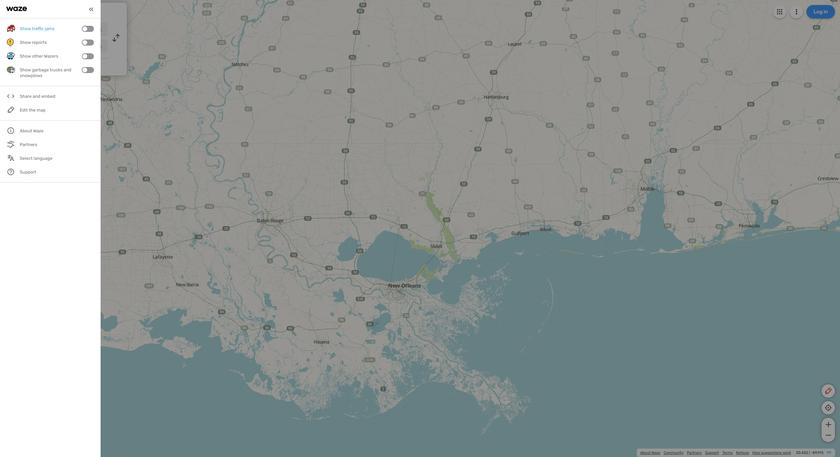 Task type: describe. For each thing, give the bounding box(es) containing it.
support link
[[705, 451, 719, 456]]

share and embed link
[[7, 90, 94, 103]]

Choose destination text field
[[22, 40, 107, 53]]

location image
[[9, 42, 17, 50]]

30.402
[[796, 451, 808, 456]]

current location image
[[9, 25, 17, 34]]

partners link
[[687, 451, 702, 456]]

embed
[[41, 94, 55, 99]]

community link
[[664, 451, 684, 456]]

suggestions
[[761, 451, 782, 456]]

zoom out image
[[824, 432, 833, 440]]

about waze community partners support terms notices how suggestions work
[[640, 451, 791, 456]]

89.915
[[813, 451, 824, 456]]

waze
[[652, 451, 661, 456]]

share
[[20, 94, 32, 99]]

share and embed
[[20, 94, 55, 99]]

partners
[[687, 451, 702, 456]]

link image
[[827, 450, 832, 456]]

-
[[811, 451, 813, 456]]

driving
[[40, 8, 60, 15]]

directions
[[62, 8, 89, 15]]

clock image
[[8, 62, 16, 70]]

support
[[705, 451, 719, 456]]

terms link
[[723, 451, 733, 456]]



Task type: locate. For each thing, give the bounding box(es) containing it.
notices link
[[736, 451, 749, 456]]

|
[[809, 451, 810, 456]]

and
[[33, 94, 40, 99]]

pencil image
[[825, 387, 833, 396]]

notices
[[736, 451, 749, 456]]

work
[[783, 451, 791, 456]]

community
[[664, 451, 684, 456]]

how suggestions work link
[[753, 451, 791, 456]]

leave
[[21, 63, 34, 69]]

how
[[753, 451, 760, 456]]

zoom in image
[[824, 421, 833, 429]]

driving directions
[[40, 8, 89, 15]]

30.402 | -89.915
[[796, 451, 824, 456]]

code image
[[7, 92, 15, 101]]

Choose starting point text field
[[22, 23, 107, 36]]

terms
[[723, 451, 733, 456]]

about
[[640, 451, 651, 456]]

now
[[35, 63, 44, 69]]

leave now
[[21, 63, 44, 69]]

about waze link
[[640, 451, 661, 456]]



Task type: vqa. For each thing, say whether or not it's contained in the screenshot.
pencil icon
yes



